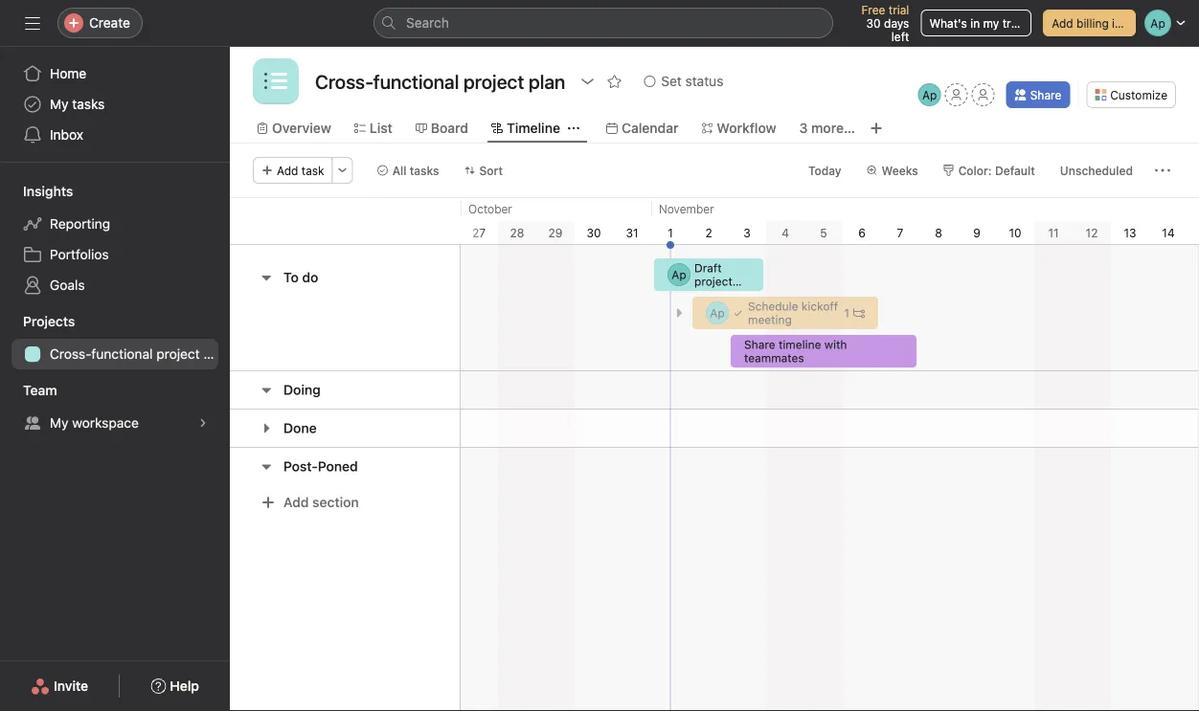 Task type: locate. For each thing, give the bounding box(es) containing it.
add billing info
[[1052, 16, 1132, 30]]

search
[[406, 15, 449, 31]]

30 right 29
[[587, 226, 601, 239]]

unscheduled button
[[1052, 157, 1142, 184]]

home link
[[11, 58, 218, 89]]

invite button
[[18, 670, 101, 704]]

timeline
[[779, 338, 821, 352]]

0 vertical spatial tasks
[[72, 96, 105, 112]]

tasks inside dropdown button
[[410, 164, 439, 177]]

1 horizontal spatial share
[[1030, 88, 1062, 102]]

0 vertical spatial 3
[[799, 120, 808, 136]]

3 more…
[[799, 120, 855, 136]]

overview
[[272, 120, 331, 136]]

share inside share timeline with teammates
[[744, 338, 775, 352]]

cross-functional project plan link
[[11, 339, 230, 370]]

section
[[312, 495, 359, 511]]

2 vertical spatial add
[[284, 495, 309, 511]]

color:
[[959, 164, 992, 177]]

tasks down the home
[[72, 96, 105, 112]]

14
[[1162, 226, 1175, 239]]

27
[[472, 226, 486, 239]]

project down 2
[[694, 275, 733, 288]]

sort
[[479, 164, 503, 177]]

default
[[995, 164, 1035, 177]]

list image
[[264, 70, 287, 93]]

1 horizontal spatial tasks
[[410, 164, 439, 177]]

functional
[[91, 346, 153, 362]]

doing
[[284, 382, 321, 398]]

color: default
[[959, 164, 1035, 177]]

my up inbox
[[50, 96, 69, 112]]

projects element
[[0, 305, 230, 374]]

1 horizontal spatial 3
[[799, 120, 808, 136]]

0 horizontal spatial project
[[156, 346, 200, 362]]

hide sidebar image
[[25, 15, 40, 31]]

days
[[884, 16, 909, 30]]

collapse task list for the section doing image
[[259, 383, 274, 398]]

set status button
[[635, 68, 732, 95]]

customize
[[1110, 88, 1168, 102]]

7
[[897, 226, 904, 239]]

post-poned button
[[284, 450, 358, 484]]

1 left leftcount image
[[844, 307, 850, 320]]

my for my tasks
[[50, 96, 69, 112]]

add
[[1052, 16, 1073, 30], [277, 164, 298, 177], [284, 495, 309, 511]]

show subtasks for task schedule kickoff meeting image
[[673, 307, 685, 319]]

to do
[[284, 270, 318, 285]]

home
[[50, 66, 86, 81]]

tasks inside the global element
[[72, 96, 105, 112]]

projects button
[[0, 312, 75, 331]]

1 horizontal spatial ap
[[710, 307, 725, 320]]

0 vertical spatial share
[[1030, 88, 1062, 102]]

insights
[[23, 183, 73, 199]]

1 vertical spatial 30
[[587, 226, 601, 239]]

None text field
[[310, 64, 570, 99]]

ap down "what's" at right
[[922, 88, 937, 102]]

0 vertical spatial add
[[1052, 16, 1073, 30]]

3 for 3 more…
[[799, 120, 808, 136]]

list link
[[354, 118, 393, 139]]

my inside teams element
[[50, 415, 69, 431]]

0 horizontal spatial share
[[744, 338, 775, 352]]

share up default
[[1030, 88, 1062, 102]]

0 vertical spatial project
[[694, 275, 733, 288]]

0 vertical spatial my
[[50, 96, 69, 112]]

1
[[668, 226, 673, 239], [844, 307, 850, 320]]

0 horizontal spatial 1
[[668, 226, 673, 239]]

2 horizontal spatial ap
[[922, 88, 937, 102]]

share down meeting
[[744, 338, 775, 352]]

insights button
[[0, 182, 73, 201]]

ap down the brief
[[710, 307, 725, 320]]

1 vertical spatial 3
[[744, 226, 751, 239]]

my down team
[[50, 415, 69, 431]]

0 vertical spatial ap
[[922, 88, 937, 102]]

1 my from the top
[[50, 96, 69, 112]]

add left task
[[277, 164, 298, 177]]

1 vertical spatial 1
[[844, 307, 850, 320]]

what's
[[930, 16, 967, 30]]

add left billing
[[1052, 16, 1073, 30]]

2 my from the top
[[50, 415, 69, 431]]

free
[[862, 3, 886, 16]]

0 horizontal spatial 30
[[587, 226, 601, 239]]

3 inside 3 more… 'dropdown button'
[[799, 120, 808, 136]]

30 left days
[[866, 16, 881, 30]]

what's in my trial? button
[[921, 10, 1032, 36]]

board link
[[416, 118, 468, 139]]

add tab image
[[869, 121, 884, 136]]

add section
[[284, 495, 359, 511]]

1 vertical spatial ap
[[672, 268, 687, 282]]

create
[[89, 15, 130, 31]]

today button
[[800, 157, 850, 184]]

share inside share button
[[1030, 88, 1062, 102]]

collapse task list for the section to do image
[[259, 270, 274, 285]]

1 horizontal spatial 30
[[866, 16, 881, 30]]

1 vertical spatial tasks
[[410, 164, 439, 177]]

november
[[659, 202, 714, 216]]

trial
[[889, 3, 909, 16]]

tasks right all
[[410, 164, 439, 177]]

my workspace link
[[11, 408, 218, 439]]

project left plan on the left of page
[[156, 346, 200, 362]]

expand task list for the section done image
[[259, 421, 274, 436]]

project
[[694, 275, 733, 288], [156, 346, 200, 362]]

ap left draft
[[672, 268, 687, 282]]

8
[[935, 226, 942, 239]]

done
[[284, 421, 317, 436]]

3 right 2
[[744, 226, 751, 239]]

left
[[892, 30, 909, 43]]

billing
[[1077, 16, 1109, 30]]

1 vertical spatial my
[[50, 415, 69, 431]]

5
[[820, 226, 827, 239]]

28
[[510, 226, 524, 239]]

trial?
[[1003, 16, 1029, 30]]

1 vertical spatial add
[[277, 164, 298, 177]]

meeting
[[748, 313, 792, 327]]

add down post-
[[284, 495, 309, 511]]

3
[[799, 120, 808, 136], [744, 226, 751, 239]]

30
[[866, 16, 881, 30], [587, 226, 601, 239]]

1 down november
[[668, 226, 673, 239]]

add for add task
[[277, 164, 298, 177]]

set status
[[661, 73, 724, 89]]

sort button
[[455, 157, 512, 184]]

create button
[[57, 8, 143, 38]]

1 vertical spatial project
[[156, 346, 200, 362]]

1 vertical spatial share
[[744, 338, 775, 352]]

portfolios
[[50, 247, 109, 262]]

in
[[971, 16, 980, 30]]

add to starred image
[[607, 74, 622, 89]]

insights element
[[0, 174, 230, 305]]

11
[[1048, 226, 1059, 239]]

workflow
[[717, 120, 776, 136]]

0 horizontal spatial 3
[[744, 226, 751, 239]]

share
[[1030, 88, 1062, 102], [744, 338, 775, 352]]

doing button
[[284, 373, 321, 408]]

timeline
[[507, 120, 560, 136]]

3 left more…
[[799, 120, 808, 136]]

brief
[[694, 288, 719, 302]]

search list box
[[374, 8, 833, 38]]

list
[[370, 120, 393, 136]]

0 horizontal spatial tasks
[[72, 96, 105, 112]]

0 vertical spatial 30
[[866, 16, 881, 30]]

1 horizontal spatial 1
[[844, 307, 850, 320]]

ap inside button
[[922, 88, 937, 102]]

workspace
[[72, 415, 139, 431]]

0 horizontal spatial ap
[[672, 268, 687, 282]]

my inside the global element
[[50, 96, 69, 112]]



Task type: vqa. For each thing, say whether or not it's contained in the screenshot.
Pick month icon
no



Task type: describe. For each thing, give the bounding box(es) containing it.
10
[[1009, 226, 1022, 239]]

workflow link
[[702, 118, 776, 139]]

30 inside "free trial 30 days left"
[[866, 16, 881, 30]]

add for add billing info
[[1052, 16, 1073, 30]]

october
[[468, 202, 512, 216]]

add for add section
[[284, 495, 309, 511]]

share for share timeline with teammates
[[744, 338, 775, 352]]

inbox
[[50, 127, 83, 143]]

to
[[284, 270, 299, 285]]

2
[[705, 226, 712, 239]]

global element
[[0, 47, 230, 162]]

projects
[[23, 314, 75, 330]]

overview link
[[257, 118, 331, 139]]

more actions image
[[337, 165, 348, 176]]

collapse task list for the section post-poned image
[[259, 459, 274, 475]]

13
[[1124, 226, 1137, 239]]

schedule kickoff meeting
[[748, 300, 838, 327]]

teams element
[[0, 374, 230, 443]]

29
[[548, 226, 563, 239]]

status
[[685, 73, 724, 89]]

share button
[[1006, 81, 1070, 108]]

all tasks button
[[368, 157, 448, 184]]

my tasks link
[[11, 89, 218, 120]]

see details, my workspace image
[[197, 418, 209, 429]]

1 horizontal spatial project
[[694, 275, 733, 288]]

tasks for all tasks
[[410, 164, 439, 177]]

add section button
[[253, 486, 367, 520]]

my
[[983, 16, 999, 30]]

4
[[782, 226, 789, 239]]

weeks
[[882, 164, 918, 177]]

6
[[858, 226, 866, 239]]

weeks button
[[858, 157, 927, 184]]

cross-
[[50, 346, 91, 362]]

cross-functional project plan
[[50, 346, 230, 362]]

add task button
[[253, 157, 333, 184]]

9
[[973, 226, 981, 239]]

tasks for my tasks
[[72, 96, 105, 112]]

share timeline with teammates
[[744, 338, 847, 365]]

ap button
[[918, 83, 941, 106]]

more…
[[811, 120, 855, 136]]

my for my workspace
[[50, 415, 69, 431]]

31
[[626, 226, 638, 239]]

done button
[[284, 411, 317, 446]]

task
[[302, 164, 324, 177]]

my workspace
[[50, 415, 139, 431]]

12
[[1086, 226, 1098, 239]]

3 for 3
[[744, 226, 751, 239]]

reporting
[[50, 216, 110, 232]]

board
[[431, 120, 468, 136]]

invite
[[54, 679, 88, 694]]

post-
[[284, 459, 318, 475]]

3 more… button
[[799, 118, 855, 139]]

share for share
[[1030, 88, 1062, 102]]

unscheduled
[[1060, 164, 1133, 177]]

my tasks
[[50, 96, 105, 112]]

help
[[170, 679, 199, 694]]

color: default button
[[935, 157, 1044, 184]]

goals link
[[11, 270, 218, 301]]

leftcount image
[[853, 307, 865, 319]]

today
[[808, 164, 842, 177]]

calendar link
[[606, 118, 679, 139]]

to do button
[[284, 261, 318, 295]]

all tasks
[[392, 164, 439, 177]]

2 vertical spatial ap
[[710, 307, 725, 320]]

0 vertical spatial 1
[[668, 226, 673, 239]]

do
[[302, 270, 318, 285]]

goals
[[50, 277, 85, 293]]

calendar
[[622, 120, 679, 136]]

team button
[[0, 381, 57, 400]]

all
[[392, 164, 407, 177]]

teammates
[[744, 352, 804, 365]]

plan
[[204, 346, 230, 362]]

customize button
[[1086, 81, 1176, 108]]

tab actions image
[[568, 123, 579, 134]]

portfolios link
[[11, 239, 218, 270]]

draft project brief
[[694, 261, 733, 302]]

draft
[[694, 261, 722, 275]]

with
[[825, 338, 847, 352]]

show options image
[[580, 74, 595, 89]]

more actions image
[[1155, 163, 1171, 178]]

add task
[[277, 164, 324, 177]]

inbox link
[[11, 120, 218, 150]]

poned
[[318, 459, 358, 475]]

add billing info button
[[1043, 10, 1136, 36]]

schedule
[[748, 300, 798, 313]]



